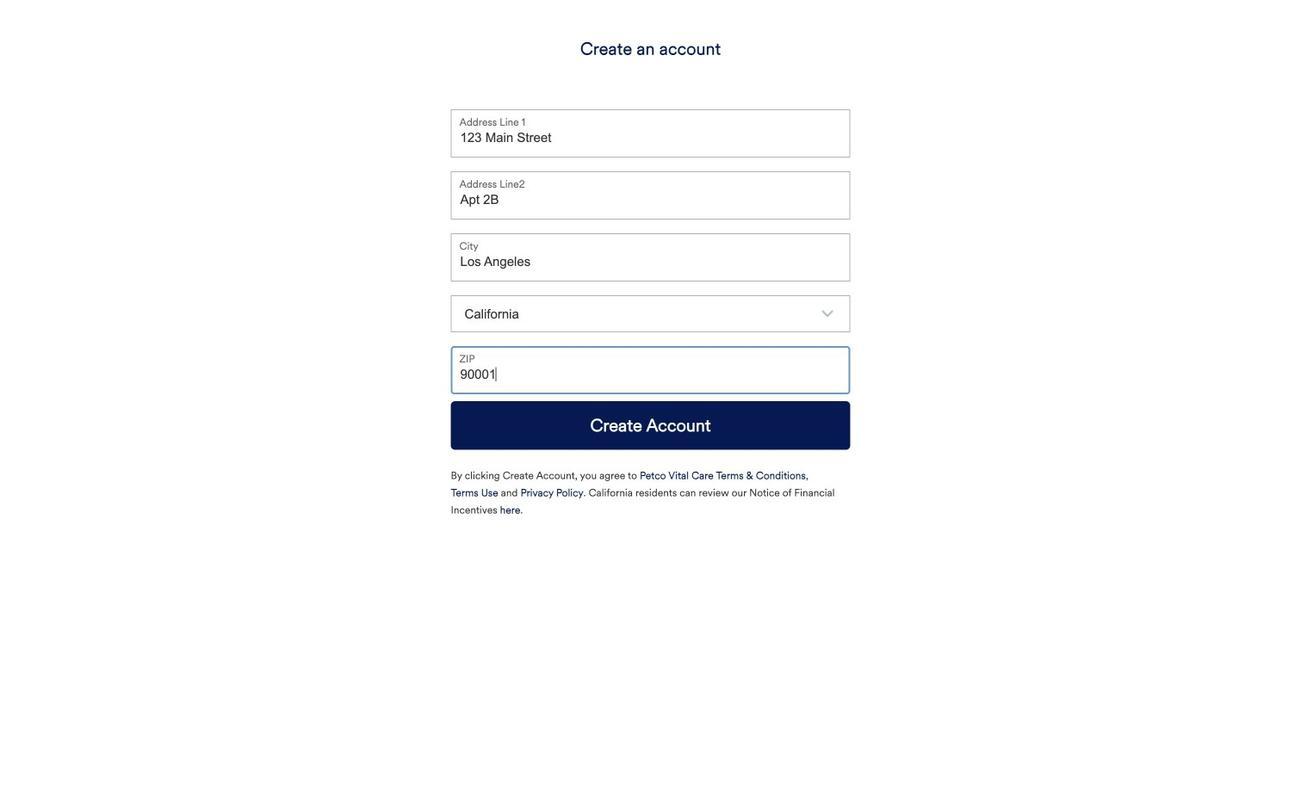 Task type: locate. For each thing, give the bounding box(es) containing it.
ZIP text field
[[451, 346, 851, 395]]



Task type: describe. For each thing, give the bounding box(es) containing it.
Address Line2 text field
[[451, 171, 851, 220]]

City text field
[[451, 233, 851, 282]]

Address Line1 text field
[[451, 109, 851, 158]]



Task type: vqa. For each thing, say whether or not it's contained in the screenshot.
Address Line2 text field
yes



